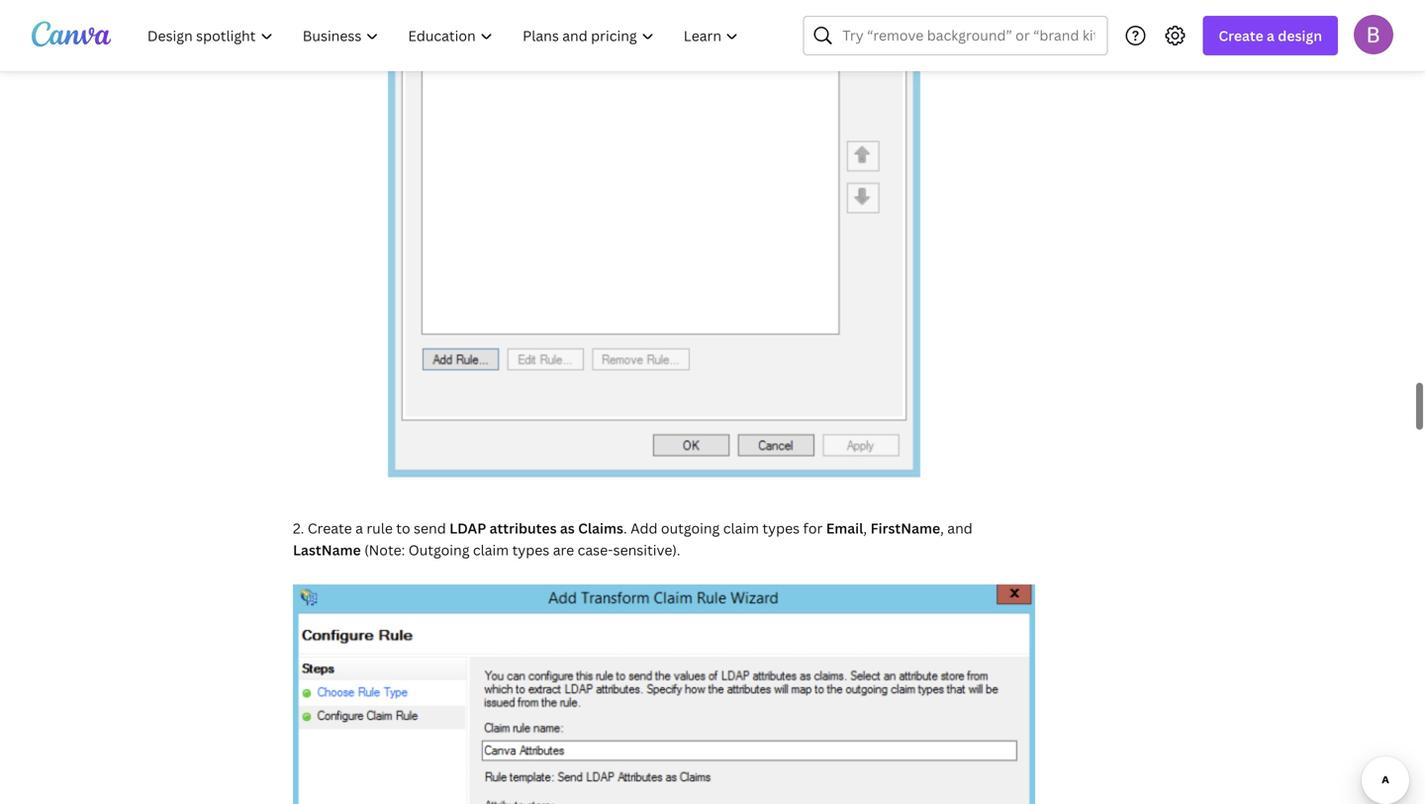 Task type: vqa. For each thing, say whether or not it's contained in the screenshot.
I have worked with studios such as the Schuester Digital Media Group, Oddball Imaging Studio, Corentin Design Co., and Studio Ralla.
no



Task type: describe. For each thing, give the bounding box(es) containing it.
to
[[396, 519, 411, 538]]

create inside '2. create a rule to send ldap attributes as claims . add outgoing claim types for email , firstname , and lastname (note: outgoing claim types are case-sensitive).'
[[308, 519, 352, 538]]

attributes
[[490, 519, 557, 538]]

create a design
[[1219, 26, 1323, 45]]

lastname
[[293, 541, 361, 560]]

Try "remove background" or "brand kit" search field
[[843, 17, 1095, 54]]

1 vertical spatial claim
[[473, 541, 509, 560]]

2.
[[293, 519, 304, 538]]

create a design button
[[1203, 16, 1339, 55]]

and
[[948, 519, 973, 538]]

claims
[[578, 519, 624, 538]]

add
[[631, 519, 658, 538]]

case-
[[578, 541, 613, 560]]

2. create a rule to send ldap attributes as claims . add outgoing claim types for email , firstname , and lastname (note: outgoing claim types are case-sensitive).
[[293, 519, 973, 560]]

as
[[560, 519, 575, 538]]

email
[[826, 519, 864, 538]]

1 , from the left
[[864, 519, 867, 538]]

send
[[414, 519, 446, 538]]

ldap
[[450, 519, 486, 538]]

a inside dropdown button
[[1267, 26, 1275, 45]]

a inside '2. create a rule to send ldap attributes as claims . add outgoing claim types for email , firstname , and lastname (note: outgoing claim types are case-sensitive).'
[[356, 519, 363, 538]]

rule
[[367, 519, 393, 538]]



Task type: locate. For each thing, give the bounding box(es) containing it.
outgoing
[[661, 519, 720, 538]]

0 horizontal spatial types
[[512, 541, 550, 560]]

top level navigation element
[[135, 16, 756, 55]]

.
[[624, 519, 627, 538]]

sensitive).
[[613, 541, 681, 560]]

firstname
[[871, 519, 941, 538]]

0 vertical spatial create
[[1219, 26, 1264, 45]]

1 vertical spatial a
[[356, 519, 363, 538]]

(note:
[[364, 541, 405, 560]]

create inside dropdown button
[[1219, 26, 1264, 45]]

claim down ldap
[[473, 541, 509, 560]]

0 vertical spatial claim
[[723, 519, 759, 538]]

for
[[803, 519, 823, 538]]

bob builder image
[[1354, 15, 1394, 54]]

1 vertical spatial types
[[512, 541, 550, 560]]

types down "attributes"
[[512, 541, 550, 560]]

design
[[1279, 26, 1323, 45]]

outgoing
[[409, 541, 470, 560]]

claim
[[723, 519, 759, 538], [473, 541, 509, 560]]

create
[[1219, 26, 1264, 45], [308, 519, 352, 538]]

types
[[763, 519, 800, 538], [512, 541, 550, 560]]

, left firstname
[[864, 519, 867, 538]]

1 vertical spatial create
[[308, 519, 352, 538]]

create up lastname
[[308, 519, 352, 538]]

0 vertical spatial a
[[1267, 26, 1275, 45]]

a left design
[[1267, 26, 1275, 45]]

claim right outgoing
[[723, 519, 759, 538]]

0 horizontal spatial a
[[356, 519, 363, 538]]

0 horizontal spatial ,
[[864, 519, 867, 538]]

are
[[553, 541, 574, 560]]

,
[[864, 519, 867, 538], [941, 519, 944, 538]]

1 horizontal spatial a
[[1267, 26, 1275, 45]]

a
[[1267, 26, 1275, 45], [356, 519, 363, 538]]

0 horizontal spatial create
[[308, 519, 352, 538]]

a left rule
[[356, 519, 363, 538]]

0 vertical spatial types
[[763, 519, 800, 538]]

1 horizontal spatial ,
[[941, 519, 944, 538]]

2 , from the left
[[941, 519, 944, 538]]

1 horizontal spatial types
[[763, 519, 800, 538]]

0 horizontal spatial claim
[[473, 541, 509, 560]]

create left design
[[1219, 26, 1264, 45]]

1 horizontal spatial claim
[[723, 519, 759, 538]]

1 horizontal spatial create
[[1219, 26, 1264, 45]]

, left and
[[941, 519, 944, 538]]

types left for
[[763, 519, 800, 538]]



